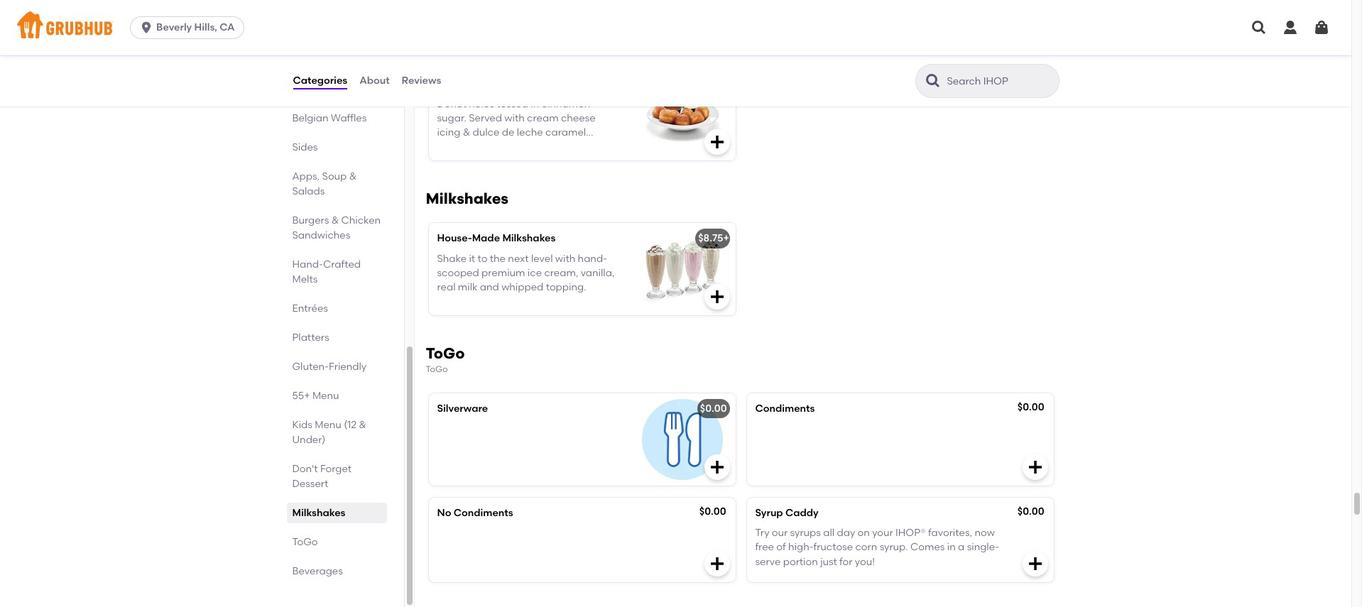 Task type: vqa. For each thing, say whether or not it's contained in the screenshot.
"flaky"
yes



Task type: locate. For each thing, give the bounding box(es) containing it.
1 vertical spatial house-
[[437, 233, 472, 245]]

cinnamon dippers
[[437, 78, 529, 90]]

in up cream at top
[[531, 98, 540, 110]]

whipped
[[542, 37, 584, 49], [502, 282, 544, 294]]

de
[[502, 127, 515, 139]]

now
[[975, 527, 995, 539]]

menu for 55+
[[313, 390, 339, 402]]

syrup.
[[880, 542, 909, 554]]

0 horizontal spatial on
[[795, 22, 807, 34]]

cinnamon dippers image
[[629, 68, 736, 161]]

on right "mousse"
[[795, 22, 807, 34]]

waffles
[[331, 112, 367, 124]]

0 horizontal spatial of
[[569, 22, 579, 34]]

silverware image
[[629, 393, 736, 486]]

in inside the donut holes tossed in cinnamon sugar. served with cream cheese icing & dulce de leche caramel sauce.
[[531, 98, 540, 110]]

belgian
[[292, 112, 329, 124]]

1 horizontal spatial house-
[[437, 233, 472, 245]]

with down flaky
[[473, 8, 493, 20]]

with
[[473, 8, 493, 20], [794, 8, 814, 20], [756, 37, 776, 49], [505, 112, 525, 124], [556, 253, 576, 265]]

menu left "(12"
[[315, 419, 342, 431]]

cream
[[527, 112, 559, 124]]

0 vertical spatial milkshakes
[[426, 190, 509, 208]]

1 horizontal spatial on
[[858, 527, 870, 539]]

1 horizontal spatial made
[[472, 233, 500, 245]]

of right free
[[777, 542, 786, 554]]

milkshakes up house-made milkshakes
[[426, 190, 509, 208]]

ice
[[528, 267, 542, 279]]

day
[[837, 527, 856, 539]]

fructose
[[814, 542, 854, 554]]

+
[[724, 233, 730, 245]]

1 vertical spatial milkshakes
[[503, 233, 556, 245]]

0 horizontal spatial condiments
[[454, 507, 514, 519]]

& right "icing"
[[463, 127, 471, 139]]

1 horizontal spatial in
[[948, 542, 956, 554]]

0 vertical spatial of
[[839, 0, 848, 5]]

1 horizontal spatial condiments
[[756, 403, 815, 415]]

whipped inside shake it to the next level with hand- scooped premium ice cream, vanilla, real milk and whipped topping.
[[502, 282, 544, 294]]

0 horizontal spatial svg image
[[709, 556, 726, 573]]

0 vertical spatial menu
[[313, 390, 339, 402]]

svg image
[[1251, 19, 1268, 36], [1314, 19, 1331, 36], [139, 21, 154, 35], [709, 29, 726, 46], [1027, 29, 1044, 46], [709, 134, 726, 151], [709, 289, 726, 306], [709, 459, 726, 476], [1027, 459, 1044, 476], [1027, 556, 1044, 573]]

search icon image
[[925, 72, 942, 90]]

burgers
[[292, 215, 329, 227]]

topping
[[437, 51, 475, 63]]

platters
[[292, 332, 329, 344]]

house- up belgian
[[292, 97, 327, 109]]

0 horizontal spatial a
[[528, 22, 534, 34]]

1 vertical spatial sugar.
[[437, 112, 467, 124]]

of inside the try our syrups all day on your ihop® favorites, now free of high-fructose corn syrup. comes in a single- serve portion just for you!
[[777, 542, 786, 554]]

2 vertical spatial togo
[[292, 537, 318, 549]]

milkshakes up the next on the left of the page
[[503, 233, 556, 245]]

made inside house-made belgian waffles
[[327, 97, 355, 109]]

a inside the try our syrups all day on your ihop® favorites, now free of high-fructose corn syrup. comes in a single- serve portion just for you!
[[959, 542, 965, 554]]

ihop®
[[896, 527, 926, 539]]

& inside apps, soup & salads
[[349, 171, 357, 183]]

1 vertical spatial in
[[948, 542, 956, 554]]

syrup
[[756, 507, 784, 519]]

friendly
[[329, 361, 367, 373]]

svg image
[[1283, 19, 1300, 36], [709, 556, 726, 573]]

a up syrup,
[[528, 22, 534, 34]]

our inside warm & flaky buttermilk biscuit split & filled with cheesecake mousse, fresh strawberries, a drizzle of our old-fashioned syrup, whipped topping & powdered sugar.
[[581, 22, 597, 34]]

(12
[[344, 419, 357, 431]]

scooped
[[437, 267, 479, 279]]

1 vertical spatial of
[[569, 22, 579, 34]]

0 vertical spatial our
[[581, 22, 597, 34]]

no condiments
[[437, 507, 514, 519]]

&
[[469, 0, 477, 5], [437, 8, 445, 20], [478, 51, 485, 63], [463, 127, 471, 139], [349, 171, 357, 183], [332, 215, 339, 227], [359, 419, 367, 431]]

flaky
[[479, 0, 502, 5]]

0 vertical spatial togo
[[426, 345, 465, 363]]

cookie
[[870, 22, 902, 34]]

of down mousse,
[[569, 22, 579, 34]]

a down slice
[[810, 22, 816, 34]]

0 vertical spatial in
[[531, 98, 540, 110]]

milkshakes
[[426, 190, 509, 208], [503, 233, 556, 245], [292, 507, 346, 519]]

main navigation navigation
[[0, 0, 1352, 55]]

& up sandwiches
[[332, 215, 339, 227]]

0 vertical spatial house-
[[292, 97, 327, 109]]

whipped down ice
[[502, 282, 544, 294]]

new fresh strawberries & cream biscuit image
[[629, 0, 736, 56]]

leche
[[517, 127, 543, 139]]

free
[[756, 542, 775, 554]]

hand-crafted melts
[[292, 259, 361, 286]]

1 vertical spatial togo
[[426, 365, 448, 375]]

menu inside kids menu (12 & under)
[[315, 419, 342, 431]]

a inside warm & flaky buttermilk biscuit split & filled with cheesecake mousse, fresh strawberries, a drizzle of our old-fashioned syrup, whipped topping & powdered sugar.
[[528, 22, 534, 34]]

house- up shake
[[437, 233, 472, 245]]

2 horizontal spatial a
[[959, 542, 965, 554]]

0 horizontal spatial sugar.
[[437, 112, 467, 124]]

on inside the try our syrups all day on your ihop® favorites, now free of high-fructose corn syrup. comes in a single- serve portion just for you!
[[858, 527, 870, 539]]

cheese
[[561, 112, 596, 124]]

1 horizontal spatial a
[[810, 22, 816, 34]]

0 vertical spatial on
[[795, 22, 807, 34]]

1 horizontal spatial sugar.
[[539, 51, 569, 63]]

made up to
[[472, 233, 500, 245]]

house- inside house-made belgian waffles
[[292, 97, 327, 109]]

no
[[437, 507, 452, 519]]

sauce.
[[437, 141, 469, 153]]

1 vertical spatial made
[[472, 233, 500, 245]]

crust
[[904, 22, 929, 34]]

& right soup in the left of the page
[[349, 171, 357, 183]]

topping.
[[546, 282, 587, 294]]

sugar. down donut
[[437, 112, 467, 124]]

1 horizontal spatial our
[[772, 527, 788, 539]]

milk
[[458, 282, 478, 294]]

beverages
[[292, 566, 343, 578]]

togo for togo togo
[[426, 345, 465, 363]]

reviews
[[402, 75, 441, 87]]

powdered
[[488, 51, 537, 63]]

0 horizontal spatial house-
[[292, 97, 327, 109]]

about
[[360, 75, 390, 87]]

1 vertical spatial whipped
[[502, 282, 544, 294]]

with down "mousse"
[[756, 37, 776, 49]]

fresh
[[437, 22, 461, 34]]

a down the favorites,
[[959, 542, 965, 554]]

1 vertical spatial on
[[858, 527, 870, 539]]

our down mousse,
[[581, 22, 597, 34]]

made for belgian
[[327, 97, 355, 109]]

layered
[[756, 8, 792, 20]]

in inside the try our syrups all day on your ihop® favorites, now free of high-fructose corn syrup. comes in a single- serve portion just for you!
[[948, 542, 956, 554]]

on up corn
[[858, 527, 870, 539]]

of
[[839, 0, 848, 5], [569, 22, 579, 34], [777, 542, 786, 554]]

sugar. inside the donut holes tossed in cinnamon sugar. served with cream cheese icing & dulce de leche caramel sauce.
[[437, 112, 467, 124]]

menu right 55+
[[313, 390, 339, 402]]

& inside kids menu (12 & under)
[[359, 419, 367, 431]]

& inside burgers & chicken sandwiches
[[332, 215, 339, 227]]

0 vertical spatial svg image
[[1283, 19, 1300, 36]]

1 horizontal spatial of
[[777, 542, 786, 554]]

& down fashioned
[[478, 51, 485, 63]]

of up velvety
[[839, 0, 848, 5]]

sugar.
[[539, 51, 569, 63], [437, 112, 467, 124]]

2 horizontal spatial of
[[839, 0, 848, 5]]

sugar. down the drizzle
[[539, 51, 569, 63]]

level
[[531, 253, 553, 265]]

with up 'cream,'
[[556, 253, 576, 265]]

our right try
[[772, 527, 788, 539]]

1 vertical spatial menu
[[315, 419, 342, 431]]

a
[[756, 0, 763, 5]]

beverly
[[156, 21, 192, 33]]

it
[[469, 253, 475, 265]]

old-
[[437, 37, 459, 49]]

milkshakes down dessert
[[292, 507, 346, 519]]

with down tossed
[[505, 112, 525, 124]]

don't
[[292, 463, 318, 475]]

try
[[756, 527, 770, 539]]

made for milkshakes
[[472, 233, 500, 245]]

0 vertical spatial whipped
[[542, 37, 584, 49]]

0 horizontal spatial made
[[327, 97, 355, 109]]

$0.00
[[1018, 401, 1045, 413], [701, 403, 727, 415], [700, 506, 727, 518], [1018, 506, 1045, 518]]

2 vertical spatial of
[[777, 542, 786, 554]]

cheesecake
[[495, 8, 553, 20]]

premium
[[482, 267, 525, 279]]

chocolate
[[851, 0, 900, 5], [852, 8, 901, 20], [819, 22, 868, 34], [778, 37, 827, 49]]

& right "(12"
[[359, 419, 367, 431]]

of inside a decadent slice of chocolate cake layered with velvety chocolate mousse on a chocolate cookie crust with chocolate ganache.
[[839, 0, 848, 5]]

made up waffles
[[327, 97, 355, 109]]

don't forget dessert
[[292, 463, 352, 490]]

in
[[531, 98, 540, 110], [948, 542, 956, 554]]

0 horizontal spatial in
[[531, 98, 540, 110]]

with down decadent
[[794, 8, 814, 20]]

hand-
[[292, 259, 323, 271]]

0 horizontal spatial our
[[581, 22, 597, 34]]

0 vertical spatial made
[[327, 97, 355, 109]]

1 horizontal spatial svg image
[[1283, 19, 1300, 36]]

all
[[824, 527, 835, 539]]

in down the favorites,
[[948, 542, 956, 554]]

dulce
[[473, 127, 500, 139]]

whipped down the drizzle
[[542, 37, 584, 49]]

filled
[[447, 8, 470, 20]]

0 vertical spatial sugar.
[[539, 51, 569, 63]]

our
[[581, 22, 597, 34], [772, 527, 788, 539]]

& inside the donut holes tossed in cinnamon sugar. served with cream cheese icing & dulce de leche caramel sauce.
[[463, 127, 471, 139]]

donut
[[437, 98, 467, 110]]

holes
[[469, 98, 494, 110]]

Search IHOP search field
[[946, 75, 1055, 88]]

1 vertical spatial our
[[772, 527, 788, 539]]

hills,
[[194, 21, 217, 33]]

togo togo
[[426, 345, 465, 375]]

gluten-friendly
[[292, 361, 367, 373]]



Task type: describe. For each thing, give the bounding box(es) containing it.
with inside shake it to the next level with hand- scooped premium ice cream, vanilla, real milk and whipped topping.
[[556, 253, 576, 265]]

svg image inside beverly hills, ca button
[[139, 21, 154, 35]]

a decadent slice of chocolate cake layered with velvety chocolate mousse on a chocolate cookie crust with chocolate ganache.
[[756, 0, 929, 49]]

syrups
[[791, 527, 821, 539]]

high-
[[789, 542, 814, 554]]

with inside the donut holes tossed in cinnamon sugar. served with cream cheese icing & dulce de leche caramel sauce.
[[505, 112, 525, 124]]

sandwiches
[[292, 230, 351, 242]]

forget
[[320, 463, 352, 475]]

mousse,
[[556, 8, 595, 20]]

categories
[[293, 75, 348, 87]]

mousse
[[756, 22, 793, 34]]

beverly hills, ca
[[156, 21, 235, 33]]

& left flaky
[[469, 0, 477, 5]]

sugar. inside warm & flaky buttermilk biscuit split & filled with cheesecake mousse, fresh strawberries, a drizzle of our old-fashioned syrup, whipped topping & powdered sugar.
[[539, 51, 569, 63]]

silverware
[[437, 403, 488, 415]]

caddy
[[786, 507, 819, 519]]

drizzle
[[537, 22, 567, 34]]

cake
[[902, 0, 926, 5]]

cinnamon
[[437, 78, 488, 90]]

55+ menu
[[292, 390, 339, 402]]

categories button
[[292, 55, 348, 107]]

reviews button
[[401, 55, 442, 107]]

chicken
[[341, 215, 381, 227]]

whipped inside warm & flaky buttermilk biscuit split & filled with cheesecake mousse, fresh strawberries, a drizzle of our old-fashioned syrup, whipped topping & powdered sugar.
[[542, 37, 584, 49]]

donut holes tossed in cinnamon sugar. served with cream cheese icing & dulce de leche caramel sauce.
[[437, 98, 596, 153]]

strawberries,
[[463, 22, 525, 34]]

1 vertical spatial condiments
[[454, 507, 514, 519]]

burgers & chicken sandwiches
[[292, 215, 381, 242]]

with inside warm & flaky buttermilk biscuit split & filled with cheesecake mousse, fresh strawberries, a drizzle of our old-fashioned syrup, whipped topping & powdered sugar.
[[473, 8, 493, 20]]

you!
[[855, 556, 875, 568]]

togo inside togo togo
[[426, 365, 448, 375]]

dessert
[[292, 478, 329, 490]]

velvety
[[817, 8, 850, 20]]

ultimate chocolate cake image
[[948, 0, 1054, 56]]

corn
[[856, 542, 878, 554]]

to
[[478, 253, 488, 265]]

house-made belgian waffles
[[292, 97, 367, 124]]

shake it to the next level with hand- scooped premium ice cream, vanilla, real milk and whipped topping.
[[437, 253, 615, 294]]

house-made milkshakes
[[437, 233, 556, 245]]

svg image inside main navigation "navigation"
[[1283, 19, 1300, 36]]

ca
[[220, 21, 235, 33]]

a decadent slice of chocolate cake layered with velvety chocolate mousse on a chocolate cookie crust with chocolate ganache. button
[[747, 0, 1054, 56]]

slice
[[815, 0, 836, 5]]

and
[[480, 282, 499, 294]]

under)
[[292, 434, 326, 446]]

house- for house-made milkshakes
[[437, 233, 472, 245]]

beverly hills, ca button
[[130, 16, 250, 39]]

syrup caddy
[[756, 507, 819, 519]]

the
[[490, 253, 506, 265]]

cinnamon
[[542, 98, 591, 110]]

decadent
[[765, 0, 813, 5]]

entrées
[[292, 303, 328, 315]]

a inside a decadent slice of chocolate cake layered with velvety chocolate mousse on a chocolate cookie crust with chocolate ganache.
[[810, 22, 816, 34]]

menu for kids
[[315, 419, 342, 431]]

0 vertical spatial condiments
[[756, 403, 815, 415]]

real
[[437, 282, 456, 294]]

comes
[[911, 542, 945, 554]]

portion
[[784, 556, 818, 568]]

warm & flaky buttermilk biscuit split & filled with cheesecake mousse, fresh strawberries, a drizzle of our old-fashioned syrup, whipped topping & powdered sugar. button
[[429, 0, 736, 63]]

buttermilk
[[504, 0, 553, 5]]

serve
[[756, 556, 781, 568]]

house- for house-made belgian waffles
[[292, 97, 327, 109]]

gluten-
[[292, 361, 329, 373]]

soup
[[322, 171, 347, 183]]

kids
[[292, 419, 313, 431]]

favorites,
[[929, 527, 973, 539]]

on inside a decadent slice of chocolate cake layered with velvety chocolate mousse on a chocolate cookie crust with chocolate ganache.
[[795, 22, 807, 34]]

our inside the try our syrups all day on your ihop® favorites, now free of high-fructose corn syrup. comes in a single- serve portion just for you!
[[772, 527, 788, 539]]

melts
[[292, 274, 318, 286]]

icing
[[437, 127, 461, 139]]

house-made milkshakes image
[[629, 223, 736, 316]]

tossed
[[497, 98, 529, 110]]

2 vertical spatial milkshakes
[[292, 507, 346, 519]]

ganache.
[[830, 37, 876, 49]]

55+
[[292, 390, 310, 402]]

served
[[469, 112, 502, 124]]

togo for togo
[[292, 537, 318, 549]]

of inside warm & flaky buttermilk biscuit split & filled with cheesecake mousse, fresh strawberries, a drizzle of our old-fashioned syrup, whipped topping & powdered sugar.
[[569, 22, 579, 34]]

cream,
[[545, 267, 579, 279]]

apps,
[[292, 171, 320, 183]]

$8.75 +
[[699, 233, 730, 245]]

crafted
[[323, 259, 361, 271]]

biscuit
[[556, 0, 588, 5]]

caramel
[[546, 127, 586, 139]]

hand-
[[578, 253, 608, 265]]

vanilla,
[[581, 267, 615, 279]]

1 vertical spatial svg image
[[709, 556, 726, 573]]

kids menu (12 & under)
[[292, 419, 367, 446]]

warm
[[437, 0, 467, 5]]

next
[[508, 253, 529, 265]]

split
[[590, 0, 610, 5]]

& down warm
[[437, 8, 445, 20]]



